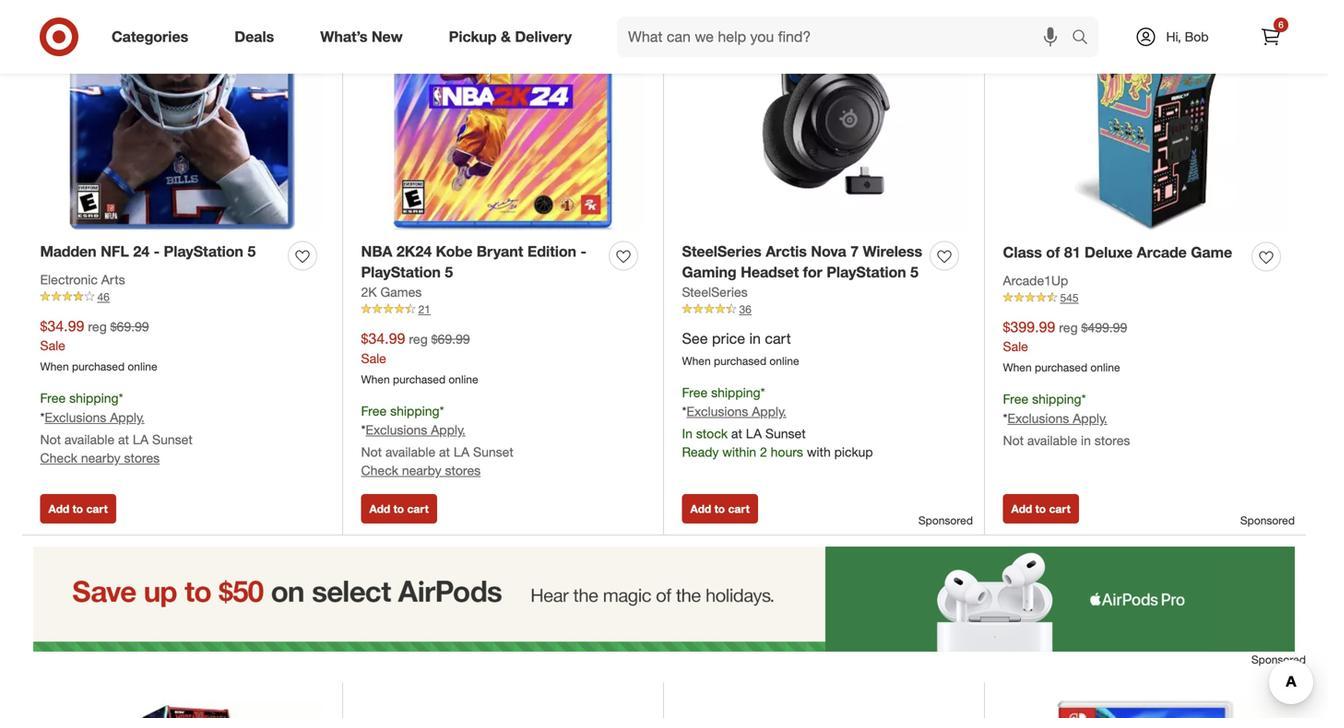 Task type: vqa. For each thing, say whether or not it's contained in the screenshot.
left sunset
yes



Task type: describe. For each thing, give the bounding box(es) containing it.
apply. inside free shipping * * exclusions apply. not available in stores
[[1073, 410, 1108, 427]]

what's
[[320, 28, 368, 46]]

6 link
[[1251, 17, 1291, 57]]

steelseries for steelseries
[[682, 284, 748, 300]]

check for nba 2k24 kobe bryant edition - playstation 5
[[361, 463, 398, 479]]

in inside free shipping * * exclusions apply. not available in stores
[[1081, 433, 1091, 449]]

arcade
[[1137, 243, 1187, 261]]

$399.99
[[1003, 318, 1056, 336]]

add for steelseries arctis nova 7 wireless gaming headset for playstation 5
[[690, 502, 711, 516]]

21 link
[[361, 302, 645, 318]]

add to cart button for steelseries arctis nova 7 wireless gaming headset for playstation 5
[[682, 495, 758, 524]]

playstation inside madden nfl 24 - playstation 5 link
[[164, 242, 243, 260]]

at inside free shipping * * exclusions apply. in stock at  la sunset ready within 2 hours with pickup
[[731, 426, 742, 442]]

class of 81 deluxe arcade game
[[1003, 243, 1233, 261]]

electronic arts link
[[40, 271, 125, 289]]

nearby for nba 2k24 kobe bryant edition - playstation 5
[[402, 463, 442, 479]]

hours
[[771, 444, 803, 460]]

see price in cart when purchased online
[[682, 330, 799, 368]]

add to cart for steelseries arctis nova 7 wireless gaming headset for playstation 5
[[690, 502, 750, 516]]

sunset for nba 2k24 kobe bryant edition - playstation 5
[[473, 444, 514, 460]]

free shipping * * exclusions apply. not available in stores
[[1003, 391, 1130, 449]]

nba 2k24 kobe bryant edition - playstation 5
[[361, 242, 587, 281]]

sponsored for class of 81 deluxe arcade game
[[1241, 514, 1295, 528]]

online inside see price in cart when purchased online
[[770, 354, 799, 368]]

sale for madden nfl 24 - playstation 5
[[40, 338, 65, 354]]

deals
[[235, 28, 274, 46]]

$69.99 for 24
[[110, 319, 149, 335]]

to for class of 81 deluxe arcade game
[[1036, 502, 1046, 516]]

81
[[1064, 243, 1081, 261]]

exclusions inside free shipping * * exclusions apply. in stock at  la sunset ready within 2 hours with pickup
[[687, 404, 748, 420]]

see
[[682, 330, 708, 348]]

online for madden nfl 24 - playstation 5
[[128, 360, 157, 374]]

24
[[133, 242, 150, 260]]

in inside see price in cart when purchased online
[[749, 330, 761, 348]]

$69.99 for kobe
[[431, 331, 470, 347]]

2k24
[[397, 242, 432, 260]]

steelseries arctis nova 7 wireless gaming headset for playstation 5
[[682, 242, 923, 281]]

hi,
[[1166, 29, 1181, 45]]

add for nba 2k24 kobe bryant edition - playstation 5
[[369, 502, 390, 516]]

gaming
[[682, 263, 737, 281]]

shipping inside free shipping * * exclusions apply. in stock at  la sunset ready within 2 hours with pickup
[[711, 384, 761, 401]]

free inside free shipping * * exclusions apply. in stock at  la sunset ready within 2 hours with pickup
[[682, 384, 708, 401]]

purchased for nba 2k24 kobe bryant edition - playstation 5
[[393, 373, 446, 386]]

nova
[[811, 242, 847, 260]]

purchased inside see price in cart when purchased online
[[714, 354, 767, 368]]

nba 2k24 kobe bryant edition - playstation 5 link
[[361, 241, 602, 283]]

add to cart for nba 2k24 kobe bryant edition - playstation 5
[[369, 502, 429, 516]]

pickup & delivery
[[449, 28, 572, 46]]

$399.99 reg $499.99 sale when purchased online
[[1003, 318, 1127, 375]]

stores for nba 2k24 kobe bryant edition - playstation 5
[[445, 463, 481, 479]]

545
[[1060, 291, 1079, 305]]

edition
[[528, 242, 577, 260]]

7
[[851, 242, 859, 260]]

delivery
[[515, 28, 572, 46]]

$34.99 reg $69.99 sale when purchased online for nfl
[[40, 317, 157, 374]]

46
[[97, 290, 110, 304]]

bryant
[[477, 242, 523, 260]]

add to cart button for madden nfl 24 - playstation 5
[[40, 495, 116, 524]]

check for madden nfl 24 - playstation 5
[[40, 450, 77, 466]]

wireless
[[863, 242, 923, 260]]

at for madden nfl 24 - playstation 5
[[118, 432, 129, 448]]

36
[[739, 303, 752, 316]]

add to cart button for nba 2k24 kobe bryant edition - playstation 5
[[361, 495, 437, 524]]

sponsored for steelseries arctis nova 7 wireless gaming headset for playstation 5
[[919, 514, 973, 528]]

madden nfl 24 - playstation 5 link
[[40, 241, 256, 262]]

21
[[418, 303, 431, 316]]

ready
[[682, 444, 719, 460]]

games
[[381, 284, 422, 300]]

arts
[[101, 271, 125, 288]]

what's new
[[320, 28, 403, 46]]

$34.99 for nba 2k24 kobe bryant edition - playstation 5
[[361, 330, 405, 348]]

in
[[682, 426, 693, 442]]

for
[[803, 263, 823, 281]]

free shipping * * exclusions apply. in stock at  la sunset ready within 2 hours with pickup
[[682, 384, 873, 460]]

what's new link
[[305, 17, 426, 57]]

$499.99
[[1082, 320, 1127, 336]]

cart inside see price in cart when purchased online
[[765, 330, 791, 348]]

apply. inside free shipping * * exclusions apply. in stock at  la sunset ready within 2 hours with pickup
[[752, 404, 787, 420]]

when for madden nfl 24 - playstation 5
[[40, 360, 69, 374]]

shipping inside free shipping * * exclusions apply. not available in stores
[[1032, 391, 1082, 407]]

cart for nba 2k24 kobe bryant edition - playstation 5
[[407, 502, 429, 516]]

to for madden nfl 24 - playstation 5
[[73, 502, 83, 516]]

headset
[[741, 263, 799, 281]]

steelseries for steelseries arctis nova 7 wireless gaming headset for playstation 5
[[682, 242, 762, 260]]

price
[[712, 330, 745, 348]]

available inside free shipping * * exclusions apply. not available in stores
[[1028, 433, 1078, 449]]

arcade1up
[[1003, 272, 1069, 289]]

available for nba 2k24 kobe bryant edition - playstation 5
[[386, 444, 436, 460]]

add for class of 81 deluxe arcade game
[[1011, 502, 1032, 516]]

5 inside the nba 2k24 kobe bryant edition - playstation 5
[[445, 263, 453, 281]]

arctis
[[766, 242, 807, 260]]

not inside free shipping * * exclusions apply. not available in stores
[[1003, 433, 1024, 449]]

cart for madden nfl 24 - playstation 5
[[86, 502, 108, 516]]

deluxe
[[1085, 243, 1133, 261]]

game
[[1191, 243, 1233, 261]]

pickup
[[834, 444, 873, 460]]

la inside free shipping * * exclusions apply. in stock at  la sunset ready within 2 hours with pickup
[[746, 426, 762, 442]]

2k games link
[[361, 283, 422, 302]]

$34.99 reg $69.99 sale when purchased online for 2k24
[[361, 330, 478, 386]]

stores inside free shipping * * exclusions apply. not available in stores
[[1095, 433, 1130, 449]]



Task type: locate. For each thing, give the bounding box(es) containing it.
2 horizontal spatial not
[[1003, 433, 1024, 449]]

electronic
[[40, 271, 98, 288]]

online for nba 2k24 kobe bryant edition - playstation 5
[[449, 373, 478, 386]]

- right the '24'
[[154, 242, 160, 260]]

search
[[1064, 30, 1108, 48]]

online down 21 link
[[449, 373, 478, 386]]

at for nba 2k24 kobe bryant edition - playstation 5
[[439, 444, 450, 460]]

stores for madden nfl 24 - playstation 5
[[124, 450, 160, 466]]

stock
[[696, 426, 728, 442]]

0 horizontal spatial free shipping * * exclusions apply. not available at la sunset check nearby stores
[[40, 390, 193, 466]]

purchased for madden nfl 24 - playstation 5
[[72, 360, 125, 374]]

1 horizontal spatial nearby
[[402, 463, 442, 479]]

steelseries
[[682, 242, 762, 260], [682, 284, 748, 300]]

mortal kombat ii deluxe arcade game image
[[40, 701, 324, 719], [40, 701, 324, 719]]

not for madden nfl 24 - playstation 5
[[40, 432, 61, 448]]

1 horizontal spatial check nearby stores button
[[361, 462, 481, 480]]

when down electronic
[[40, 360, 69, 374]]

2 add to cart button from the left
[[361, 495, 437, 524]]

nfl
[[101, 242, 129, 260]]

steelseries arctis nova 7 wireless gaming headset for playstation 5 image
[[682, 0, 966, 230], [682, 0, 966, 230]]

0 horizontal spatial available
[[64, 432, 115, 448]]

reg for of
[[1059, 320, 1078, 336]]

2k games
[[361, 284, 422, 300]]

1 vertical spatial in
[[1081, 433, 1091, 449]]

sale inside $399.99 reg $499.99 sale when purchased online
[[1003, 339, 1028, 355]]

steelseries up gaming
[[682, 242, 762, 260]]

0 horizontal spatial check nearby stores button
[[40, 449, 160, 468]]

electronic arts
[[40, 271, 125, 288]]

sunset inside free shipping * * exclusions apply. in stock at  la sunset ready within 2 hours with pickup
[[766, 426, 806, 442]]

class of 81 deluxe arcade game link
[[1003, 242, 1233, 263]]

nearby for madden nfl 24 - playstation 5
[[81, 450, 121, 466]]

0 horizontal spatial playstation
[[164, 242, 243, 260]]

cart
[[765, 330, 791, 348], [86, 502, 108, 516], [407, 502, 429, 516], [728, 502, 750, 516], [1049, 502, 1071, 516]]

0 horizontal spatial stores
[[124, 450, 160, 466]]

1 steelseries from the top
[[682, 242, 762, 260]]

to for steelseries arctis nova 7 wireless gaming headset for playstation 5
[[715, 502, 725, 516]]

1 vertical spatial steelseries
[[682, 284, 748, 300]]

5 up 46 link
[[248, 242, 256, 260]]

1 horizontal spatial reg
[[409, 331, 428, 347]]

0 horizontal spatial sale
[[40, 338, 65, 354]]

1 - from the left
[[154, 242, 160, 260]]

madden nfl 24 - playstation 5
[[40, 242, 256, 260]]

when for nba 2k24 kobe bryant edition - playstation 5
[[361, 373, 390, 386]]

1 horizontal spatial $34.99 reg $69.99 sale when purchased online
[[361, 330, 478, 386]]

free inside free shipping * * exclusions apply. not available in stores
[[1003, 391, 1029, 407]]

0 horizontal spatial sunset
[[152, 432, 193, 448]]

1 add from the left
[[48, 502, 69, 516]]

add to cart for madden nfl 24 - playstation 5
[[48, 502, 108, 516]]

playstation down "7"
[[827, 263, 906, 281]]

purchased down the "46"
[[72, 360, 125, 374]]

stores
[[1095, 433, 1130, 449], [124, 450, 160, 466], [445, 463, 481, 479]]

$34.99
[[40, 317, 84, 335], [361, 330, 405, 348]]

when down see
[[682, 354, 711, 368]]

purchased inside $399.99 reg $499.99 sale when purchased online
[[1035, 361, 1088, 375]]

4 to from the left
[[1036, 502, 1046, 516]]

sale for nba 2k24 kobe bryant edition - playstation 5
[[361, 350, 386, 367]]

$34.99 for madden nfl 24 - playstation 5
[[40, 317, 84, 335]]

5 down kobe
[[445, 263, 453, 281]]

purchased down 21
[[393, 373, 446, 386]]

of
[[1046, 243, 1060, 261]]

2 horizontal spatial stores
[[1095, 433, 1130, 449]]

when for class of 81 deluxe arcade game
[[1003, 361, 1032, 375]]

1 add to cart from the left
[[48, 502, 108, 516]]

reg down the "46"
[[88, 319, 107, 335]]

2 horizontal spatial reg
[[1059, 320, 1078, 336]]

check nearby stores button
[[40, 449, 160, 468], [361, 462, 481, 480]]

add
[[48, 502, 69, 516], [369, 502, 390, 516], [690, 502, 711, 516], [1011, 502, 1032, 516]]

steelseries down gaming
[[682, 284, 748, 300]]

when down 2k
[[361, 373, 390, 386]]

2 add to cart from the left
[[369, 502, 429, 516]]

sunset
[[766, 426, 806, 442], [152, 432, 193, 448], [473, 444, 514, 460]]

cart for steelseries arctis nova 7 wireless gaming headset for playstation 5
[[728, 502, 750, 516]]

- right edition
[[581, 242, 587, 260]]

playstation up 46 link
[[164, 242, 243, 260]]

categories
[[112, 28, 188, 46]]

madden nfl 24 - playstation 5 image
[[40, 0, 324, 230], [40, 0, 324, 230]]

0 horizontal spatial $69.99
[[110, 319, 149, 335]]

2 horizontal spatial sale
[[1003, 339, 1028, 355]]

1 add to cart button from the left
[[40, 495, 116, 524]]

545 link
[[1003, 290, 1288, 306]]

$34.99 reg $69.99 sale when purchased online down the "46"
[[40, 317, 157, 374]]

nba 2k24 kobe bryant edition - playstation 5 image
[[361, 0, 645, 230], [361, 0, 645, 230]]

shipping
[[711, 384, 761, 401], [69, 390, 119, 406], [1032, 391, 1082, 407], [390, 403, 440, 419]]

la for madden nfl 24 - playstation 5
[[133, 432, 149, 448]]

add to cart for class of 81 deluxe arcade game
[[1011, 502, 1071, 516]]

available for madden nfl 24 - playstation 5
[[64, 432, 115, 448]]

*
[[761, 384, 765, 401], [119, 390, 123, 406], [1082, 391, 1086, 407], [440, 403, 444, 419], [682, 404, 687, 420], [40, 410, 45, 426], [1003, 410, 1008, 427], [361, 422, 366, 438]]

0 horizontal spatial 5
[[248, 242, 256, 260]]

$34.99 down electronic
[[40, 317, 84, 335]]

1 horizontal spatial -
[[581, 242, 587, 260]]

0 horizontal spatial in
[[749, 330, 761, 348]]

-
[[154, 242, 160, 260], [581, 242, 587, 260]]

$34.99 reg $69.99 sale when purchased online down 21
[[361, 330, 478, 386]]

add for madden nfl 24 - playstation 5
[[48, 502, 69, 516]]

1 horizontal spatial playstation
[[361, 263, 441, 281]]

0 horizontal spatial reg
[[88, 319, 107, 335]]

3 to from the left
[[715, 502, 725, 516]]

check
[[40, 450, 77, 466], [361, 463, 398, 479]]

$69.99 down the arts
[[110, 319, 149, 335]]

within
[[723, 444, 757, 460]]

online inside $399.99 reg $499.99 sale when purchased online
[[1091, 361, 1120, 375]]

online for class of 81 deluxe arcade game
[[1091, 361, 1120, 375]]

at
[[731, 426, 742, 442], [118, 432, 129, 448], [439, 444, 450, 460]]

- inside the nba 2k24 kobe bryant edition - playstation 5
[[581, 242, 587, 260]]

1 to from the left
[[73, 502, 83, 516]]

4 add from the left
[[1011, 502, 1032, 516]]

$34.99 reg $69.99 sale when purchased online
[[40, 317, 157, 374], [361, 330, 478, 386]]

sunset for madden nfl 24 - playstation 5
[[152, 432, 193, 448]]

playstation up games
[[361, 263, 441, 281]]

free
[[682, 384, 708, 401], [40, 390, 66, 406], [1003, 391, 1029, 407], [361, 403, 387, 419]]

not for nba 2k24 kobe bryant edition - playstation 5
[[361, 444, 382, 460]]

0 horizontal spatial -
[[154, 242, 160, 260]]

free shipping * * exclusions apply. not available at la sunset check nearby stores
[[40, 390, 193, 466], [361, 403, 514, 479]]

1 horizontal spatial check
[[361, 463, 398, 479]]

apply.
[[752, 404, 787, 420], [110, 410, 145, 426], [1073, 410, 1108, 427], [431, 422, 466, 438]]

2k
[[361, 284, 377, 300]]

when
[[682, 354, 711, 368], [40, 360, 69, 374], [1003, 361, 1032, 375], [361, 373, 390, 386]]

1 horizontal spatial sale
[[361, 350, 386, 367]]

steelseries link
[[682, 283, 748, 302]]

pickup
[[449, 28, 497, 46]]

when down $399.99
[[1003, 361, 1032, 375]]

3 add from the left
[[690, 502, 711, 516]]

2 horizontal spatial la
[[746, 426, 762, 442]]

5 inside steelseries arctis nova 7 wireless gaming headset for playstation 5
[[910, 263, 919, 281]]

reg inside $399.99 reg $499.99 sale when purchased online
[[1059, 320, 1078, 336]]

exclusions inside free shipping * * exclusions apply. not available in stores
[[1008, 410, 1069, 427]]

3 add to cart button from the left
[[682, 495, 758, 524]]

free shipping * * exclusions apply. not available at la sunset check nearby stores for 2k24
[[361, 403, 514, 479]]

purchased for class of 81 deluxe arcade game
[[1035, 361, 1088, 375]]

purchased
[[714, 354, 767, 368], [72, 360, 125, 374], [1035, 361, 1088, 375], [393, 373, 446, 386]]

check nearby stores button for madden nfl 24 - playstation 5
[[40, 449, 160, 468]]

purchased down $399.99
[[1035, 361, 1088, 375]]

hi, bob
[[1166, 29, 1209, 45]]

online down $499.99
[[1091, 361, 1120, 375]]

pickup & delivery link
[[433, 17, 595, 57]]

deals link
[[219, 17, 297, 57]]

reg for 2k24
[[409, 331, 428, 347]]

class
[[1003, 243, 1042, 261]]

exclusions apply. link
[[687, 404, 787, 420], [45, 410, 145, 426], [1008, 410, 1108, 427], [366, 422, 466, 438]]

1 horizontal spatial sunset
[[473, 444, 514, 460]]

0 horizontal spatial check
[[40, 450, 77, 466]]

1 horizontal spatial at
[[439, 444, 450, 460]]

purchased down price
[[714, 354, 767, 368]]

What can we help you find? suggestions appear below search field
[[617, 17, 1077, 57]]

reg
[[88, 319, 107, 335], [1059, 320, 1078, 336], [409, 331, 428, 347]]

0 horizontal spatial at
[[118, 432, 129, 448]]

sonic superstars - nintendo switch image
[[1003, 701, 1288, 719], [1003, 701, 1288, 719]]

kobe
[[436, 242, 473, 260]]

1 horizontal spatial not
[[361, 444, 382, 460]]

reg down 545
[[1059, 320, 1078, 336]]

2
[[760, 444, 767, 460]]

nearby
[[81, 450, 121, 466], [402, 463, 442, 479]]

sale for class of 81 deluxe arcade game
[[1003, 339, 1028, 355]]

steelseries arctis nova 7 wireless gaming headset for playstation 5 link
[[682, 241, 923, 283]]

1 horizontal spatial la
[[454, 444, 470, 460]]

when inside $399.99 reg $499.99 sale when purchased online
[[1003, 361, 1032, 375]]

online up free shipping * * exclusions apply. in stock at  la sunset ready within 2 hours with pickup
[[770, 354, 799, 368]]

with
[[807, 444, 831, 460]]

madden
[[40, 242, 97, 260]]

2 horizontal spatial available
[[1028, 433, 1078, 449]]

0 horizontal spatial not
[[40, 432, 61, 448]]

add to cart
[[48, 502, 108, 516], [369, 502, 429, 516], [690, 502, 750, 516], [1011, 502, 1071, 516]]

playstation
[[164, 242, 243, 260], [361, 263, 441, 281], [827, 263, 906, 281]]

1 horizontal spatial $34.99
[[361, 330, 405, 348]]

free shipping * * exclusions apply. not available at la sunset check nearby stores for nfl
[[40, 390, 193, 466]]

class of 81 deluxe arcade game image
[[1003, 0, 1288, 231], [1003, 0, 1288, 231]]

sale down $399.99
[[1003, 339, 1028, 355]]

2 horizontal spatial at
[[731, 426, 742, 442]]

reg down 21
[[409, 331, 428, 347]]

2 horizontal spatial 5
[[910, 263, 919, 281]]

cart for class of 81 deluxe arcade game
[[1049, 502, 1071, 516]]

add to cart button for class of 81 deluxe arcade game
[[1003, 495, 1079, 524]]

5 down wireless
[[910, 263, 919, 281]]

in
[[749, 330, 761, 348], [1081, 433, 1091, 449]]

la for nba 2k24 kobe bryant edition - playstation 5
[[454, 444, 470, 460]]

search button
[[1064, 17, 1108, 61]]

online down 46 link
[[128, 360, 157, 374]]

2 horizontal spatial playstation
[[827, 263, 906, 281]]

0 horizontal spatial $34.99 reg $69.99 sale when purchased online
[[40, 317, 157, 374]]

46 link
[[40, 289, 324, 305]]

available
[[64, 432, 115, 448], [1028, 433, 1078, 449], [386, 444, 436, 460]]

0 vertical spatial in
[[749, 330, 761, 348]]

check nearby stores button for nba 2k24 kobe bryant edition - playstation 5
[[361, 462, 481, 480]]

bob
[[1185, 29, 1209, 45]]

2 horizontal spatial sunset
[[766, 426, 806, 442]]

2 - from the left
[[581, 242, 587, 260]]

1 horizontal spatial $69.99
[[431, 331, 470, 347]]

0 vertical spatial steelseries
[[682, 242, 762, 260]]

2 add from the left
[[369, 502, 390, 516]]

to for nba 2k24 kobe bryant edition - playstation 5
[[394, 502, 404, 516]]

3 add to cart from the left
[[690, 502, 750, 516]]

0 horizontal spatial nearby
[[81, 450, 121, 466]]

6
[[1279, 19, 1284, 30]]

$34.99 down 2k games link
[[361, 330, 405, 348]]

4 add to cart from the left
[[1011, 502, 1071, 516]]

1 horizontal spatial in
[[1081, 433, 1091, 449]]

2 steelseries from the top
[[682, 284, 748, 300]]

sale down 2k
[[361, 350, 386, 367]]

36 link
[[682, 302, 966, 318]]

0 horizontal spatial la
[[133, 432, 149, 448]]

&
[[501, 28, 511, 46]]

0 horizontal spatial $34.99
[[40, 317, 84, 335]]

1 horizontal spatial free shipping * * exclusions apply. not available at la sunset check nearby stores
[[361, 403, 514, 479]]

categories link
[[96, 17, 211, 57]]

arcade1up link
[[1003, 271, 1069, 290]]

new
[[372, 28, 403, 46]]

1 horizontal spatial 5
[[445, 263, 453, 281]]

playstation inside steelseries arctis nova 7 wireless gaming headset for playstation 5
[[827, 263, 906, 281]]

add to cart button
[[40, 495, 116, 524], [361, 495, 437, 524], [682, 495, 758, 524], [1003, 495, 1079, 524]]

1 horizontal spatial stores
[[445, 463, 481, 479]]

sale
[[40, 338, 65, 354], [1003, 339, 1028, 355], [361, 350, 386, 367]]

nba
[[361, 242, 392, 260]]

1 horizontal spatial available
[[386, 444, 436, 460]]

when inside see price in cart when purchased online
[[682, 354, 711, 368]]

sale down electronic
[[40, 338, 65, 354]]

4 add to cart button from the left
[[1003, 495, 1079, 524]]

playstation inside the nba 2k24 kobe bryant edition - playstation 5
[[361, 263, 441, 281]]

2 to from the left
[[394, 502, 404, 516]]

steelseries inside steelseries arctis nova 7 wireless gaming headset for playstation 5
[[682, 242, 762, 260]]

exclusions
[[687, 404, 748, 420], [45, 410, 106, 426], [1008, 410, 1069, 427], [366, 422, 427, 438]]

advertisement region
[[22, 547, 1306, 652]]

$69.99 down 21 link
[[431, 331, 470, 347]]

reg for nfl
[[88, 319, 107, 335]]



